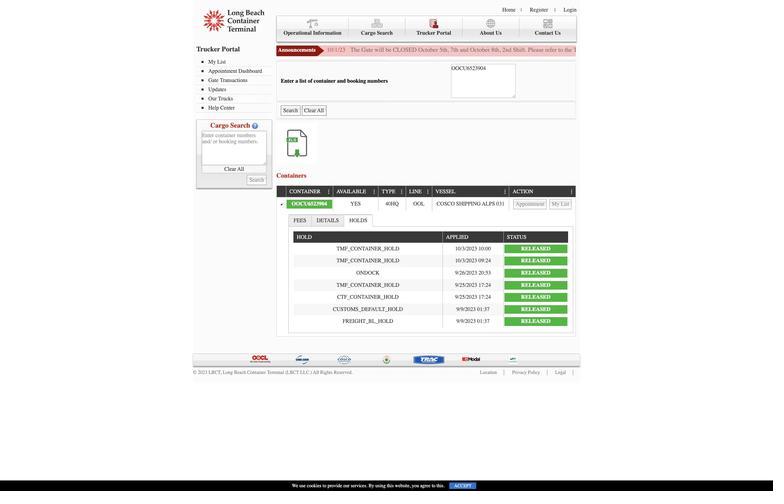 Task type: describe. For each thing, give the bounding box(es) containing it.
us for contact us
[[555, 30, 561, 36]]

dashboard
[[239, 68, 262, 74]]

operational information link
[[277, 18, 349, 37]]

provide
[[328, 483, 342, 489]]

refer
[[546, 46, 557, 53]]

20:53
[[479, 270, 491, 276]]

vessel column header
[[432, 186, 509, 198]]

9/26/2023 20:53
[[455, 270, 491, 276]]

my list appointment dashboard gate transactions updates our trucks help center
[[208, 59, 262, 111]]

trucker inside "link"
[[417, 30, 436, 36]]

holds
[[350, 218, 368, 224]]

0 vertical spatial search
[[377, 30, 393, 36]]

cookies
[[307, 483, 322, 489]]

released cell for customs_default_hold's 9/9/2023 01:37 cell
[[504, 304, 568, 316]]

1 vertical spatial and
[[337, 78, 346, 84]]

available
[[337, 189, 366, 195]]

details
[[317, 218, 339, 224]]

row containing customs_default_hold
[[294, 304, 568, 316]]

17:24 for tmf_container_hold
[[479, 282, 491, 288]]

01:37 for freight_bl_hold
[[478, 319, 490, 325]]

information
[[313, 30, 342, 36]]

row containing container
[[277, 186, 576, 198]]

clear
[[224, 166, 236, 172]]

numbers
[[368, 78, 388, 84]]

operational
[[284, 30, 312, 36]]

clear all
[[224, 166, 244, 172]]

tmf_container_hold for 10/3/2023 10:00
[[337, 246, 400, 252]]

container
[[314, 78, 336, 84]]

of
[[308, 78, 313, 84]]

10/3/2023 09:24 cell
[[443, 255, 504, 267]]

grid inside tab list
[[294, 232, 568, 328]]

will
[[375, 46, 384, 53]]

customs_default_hold cell
[[294, 304, 443, 316]]

9/25/2023 for tmf_container_hold
[[455, 282, 478, 288]]

contact
[[535, 30, 554, 36]]

menu bar containing operational information
[[277, 16, 577, 42]]

tmf_container_hold for 9/25/2023 17:24
[[337, 282, 400, 288]]

applied
[[446, 234, 469, 241]]

help center link
[[202, 105, 272, 111]]

about us link
[[463, 18, 520, 37]]

cosco shipping alps 031
[[437, 201, 505, 207]]

oocu6523904 cell
[[286, 198, 333, 211]]

action column header
[[509, 186, 576, 198]]

tmf_container_hold cell for 10/3/2023 09:24
[[294, 255, 443, 267]]

2 horizontal spatial gate
[[590, 46, 601, 53]]

oocu6523904
[[292, 201, 327, 207]]

list
[[217, 59, 226, 65]]

privacy policy
[[513, 370, 540, 376]]

9/9/2023 01:37 for freight_bl_hold
[[457, 319, 490, 325]]

tree grid containing container
[[277, 186, 576, 337]]

row containing freight_bl_hold
[[294, 316, 568, 328]]

login
[[564, 7, 577, 13]]

2 | from the left
[[555, 7, 556, 13]]

portal inside "link"
[[437, 30, 452, 36]]

10/1/23
[[327, 46, 346, 53]]

line column header
[[406, 186, 432, 198]]

1 horizontal spatial gate
[[362, 46, 373, 53]]

9/25/2023 17:24 for ctf_container_hold
[[455, 294, 491, 300]]

0 horizontal spatial to
[[323, 483, 327, 489]]

0 horizontal spatial cargo
[[211, 122, 229, 129]]

40hq
[[386, 201, 399, 207]]

announcements
[[278, 47, 316, 53]]

applied link
[[446, 232, 472, 243]]

beach
[[234, 370, 246, 376]]

cosco shipping alps 031 cell
[[432, 198, 509, 211]]

Enter container numbers and/ or booking numbers.  text field
[[202, 131, 267, 165]]

about us
[[480, 30, 502, 36]]

available link
[[337, 186, 370, 197]]

cargo search link
[[349, 18, 406, 37]]

container link
[[290, 186, 324, 197]]

rights
[[320, 370, 333, 376]]

ondock
[[357, 270, 380, 276]]

9/25/2023 17:24 cell for ctf_container_hold
[[443, 292, 504, 304]]

llc.)
[[300, 370, 312, 376]]

released cell for 9/25/2023 17:24 cell for tmf_container_hold
[[504, 280, 568, 292]]

you
[[412, 483, 419, 489]]

updates link
[[202, 87, 272, 93]]

freight_bl_hold
[[343, 319, 394, 325]]

home link
[[503, 7, 516, 13]]

long
[[223, 370, 233, 376]]

yes cell
[[333, 198, 378, 211]]

2 the from the left
[[709, 46, 717, 53]]

list
[[300, 78, 307, 84]]

hold link
[[297, 232, 315, 243]]

the
[[351, 46, 360, 53]]

type link
[[382, 186, 399, 197]]

row containing oocu6523904
[[277, 198, 576, 211]]

9/9/2023 for freight_bl_hold
[[457, 319, 476, 325]]

hours
[[603, 46, 618, 53]]

2 horizontal spatial to
[[559, 46, 563, 53]]

released for 9/26/2023 20:53 cell
[[522, 270, 551, 276]]

customs_default_hold
[[333, 306, 403, 313]]

register link
[[530, 7, 548, 13]]

edit column settings image for vessel
[[503, 189, 508, 195]]

9/9/2023 01:37 for customs_default_hold
[[457, 306, 490, 313]]

tmf_container_hold for 10/3/2023 09:24
[[337, 258, 400, 264]]

gate inside my list appointment dashboard gate transactions updates our trucks help center
[[208, 77, 219, 83]]

released cell for ctf_container_hold's 9/25/2023 17:24 cell
[[504, 292, 568, 304]]

this
[[387, 483, 394, 489]]

holds tab
[[344, 214, 373, 227]]

9/25/2023 17:24 for tmf_container_hold
[[455, 282, 491, 288]]

Enter container numbers and/ or booking numbers. Press ESC to reset input box text field
[[451, 64, 516, 98]]

enter
[[281, 78, 294, 84]]

tmf_container_hold cell for 10/3/2023 10:00
[[294, 243, 443, 255]]

trucker portal link
[[406, 18, 463, 37]]

shipping
[[456, 201, 481, 207]]

released for 10/3/2023 09:24 cell
[[522, 258, 551, 264]]

17:24 for ctf_container_hold
[[479, 294, 491, 300]]

trucker portal inside "link"
[[417, 30, 452, 36]]

clear all button
[[202, 165, 267, 173]]

fees
[[294, 218, 307, 224]]

gate
[[671, 46, 681, 53]]

0 horizontal spatial cargo search
[[211, 122, 250, 129]]

center
[[220, 105, 235, 111]]

cosco
[[437, 201, 455, 207]]

booking
[[347, 78, 366, 84]]

our trucks link
[[202, 96, 272, 102]]

9/9/2023 for customs_default_hold
[[457, 306, 476, 313]]

1 vertical spatial search
[[230, 122, 250, 129]]

1 for from the left
[[644, 46, 652, 53]]

action link
[[513, 186, 537, 197]]

released for 10/3/2023 10:00 cell
[[522, 246, 551, 252]]

menu bar containing my list
[[197, 58, 275, 113]]

our
[[344, 483, 350, 489]]

be
[[386, 46, 392, 53]]

lbct,
[[209, 370, 222, 376]]



Task type: vqa. For each thing, say whether or not it's contained in the screenshot.
person
no



Task type: locate. For each thing, give the bounding box(es) containing it.
(lbct
[[286, 370, 299, 376]]

10/3/2023 10:00
[[455, 246, 491, 252]]

0 horizontal spatial and
[[337, 78, 346, 84]]

all right 'clear'
[[237, 166, 244, 172]]

1 vertical spatial cargo
[[211, 122, 229, 129]]

8th,
[[492, 46, 501, 53]]

ool
[[414, 201, 425, 207]]

2 edit column settings image from the left
[[503, 189, 508, 195]]

row group containing oocu6523904
[[277, 198, 576, 337]]

1 horizontal spatial trucker portal
[[417, 30, 452, 36]]

0 horizontal spatial portal
[[222, 45, 240, 53]]

1 vertical spatial tmf_container_hold
[[337, 258, 400, 264]]

cargo down help
[[211, 122, 229, 129]]

ool cell
[[406, 198, 432, 211]]

us right about
[[496, 30, 502, 36]]

trucker
[[417, 30, 436, 36], [197, 45, 220, 53]]

0 horizontal spatial search
[[230, 122, 250, 129]]

0 vertical spatial 9/25/2023
[[455, 282, 478, 288]]

cargo search inside cargo search link
[[361, 30, 393, 36]]

0 vertical spatial 9/9/2023 01:37
[[457, 306, 490, 313]]

vessel
[[436, 189, 456, 195]]

edit column settings image inside action column header
[[570, 189, 575, 195]]

cargo inside menu bar
[[361, 30, 376, 36]]

appointment dashboard link
[[202, 68, 272, 74]]

0 horizontal spatial october
[[419, 46, 438, 53]]

edit column settings image
[[426, 189, 431, 195], [503, 189, 508, 195], [570, 189, 575, 195]]

3 released cell from the top
[[504, 267, 568, 280]]

0 vertical spatial 9/25/2023 17:24
[[455, 282, 491, 288]]

2 edit column settings image from the left
[[372, 189, 377, 195]]

9/25/2023 for ctf_container_hold
[[455, 294, 478, 300]]

and right 7th
[[460, 46, 469, 53]]

9/9/2023 01:37
[[457, 306, 490, 313], [457, 319, 490, 325]]

tab list
[[287, 213, 575, 335]]

5 released cell from the top
[[504, 292, 568, 304]]

2 9/9/2023 from the top
[[457, 319, 476, 325]]

cell
[[509, 198, 576, 211]]

gate up updates
[[208, 77, 219, 83]]

containers
[[277, 172, 307, 179]]

edit column settings image inside "vessel" column header
[[503, 189, 508, 195]]

1 horizontal spatial edit column settings image
[[372, 189, 377, 195]]

search up be
[[377, 30, 393, 36]]

released cell for 9/26/2023 20:53 cell
[[504, 267, 568, 280]]

october left 8th,
[[470, 46, 490, 53]]

2 9/9/2023 01:37 cell from the top
[[443, 316, 504, 328]]

9/9/2023 01:37 cell for freight_bl_hold
[[443, 316, 504, 328]]

1 horizontal spatial cargo
[[361, 30, 376, 36]]

accept
[[455, 484, 472, 489]]

october left 5th,
[[419, 46, 438, 53]]

released for customs_default_hold's 9/9/2023 01:37 cell
[[522, 306, 551, 313]]

trucker up my in the top of the page
[[197, 45, 220, 53]]

edit column settings image for action
[[570, 189, 575, 195]]

10/3/2023 up 9/26/2023
[[455, 258, 478, 264]]

1 horizontal spatial |
[[555, 7, 556, 13]]

1 vertical spatial 17:24
[[479, 294, 491, 300]]

contact us
[[535, 30, 561, 36]]

0 vertical spatial tmf_container_hold
[[337, 246, 400, 252]]

0 vertical spatial all
[[237, 166, 244, 172]]

container
[[290, 189, 321, 195]]

0 horizontal spatial |
[[521, 7, 522, 13]]

1 17:24 from the top
[[479, 282, 491, 288]]

1 horizontal spatial edit column settings image
[[503, 189, 508, 195]]

to left "this."
[[432, 483, 436, 489]]

3 edit column settings image from the left
[[570, 189, 575, 195]]

we
[[292, 483, 298, 489]]

menu bar
[[277, 16, 577, 42], [197, 58, 275, 113]]

released cell
[[504, 243, 568, 255], [504, 255, 568, 267], [504, 267, 568, 280], [504, 280, 568, 292], [504, 292, 568, 304], [504, 304, 568, 316], [504, 316, 568, 328]]

1 horizontal spatial menu bar
[[277, 16, 577, 42]]

action
[[513, 189, 534, 195]]

1 horizontal spatial us
[[555, 30, 561, 36]]

2023
[[198, 370, 208, 376]]

please
[[528, 46, 544, 53]]

transactions
[[220, 77, 248, 83]]

the left 'truck'
[[565, 46, 572, 53]]

1 horizontal spatial portal
[[437, 30, 452, 36]]

released cell for 10/3/2023 09:24 cell
[[504, 255, 568, 267]]

2 october from the left
[[470, 46, 490, 53]]

updates
[[208, 87, 226, 93]]

1 released from the top
[[522, 246, 551, 252]]

edit column settings image for container
[[326, 189, 332, 195]]

0 horizontal spatial menu bar
[[197, 58, 275, 113]]

1 vertical spatial 9/9/2023 01:37
[[457, 319, 490, 325]]

1 vertical spatial menu bar
[[197, 58, 275, 113]]

4 released from the top
[[522, 282, 551, 288]]

0 vertical spatial 9/9/2023
[[457, 306, 476, 313]]

grid containing hold
[[294, 232, 568, 328]]

1 9/9/2023 01:37 from the top
[[457, 306, 490, 313]]

search
[[377, 30, 393, 36], [230, 122, 250, 129]]

9/9/2023 01:37 cell for customs_default_hold
[[443, 304, 504, 316]]

1 horizontal spatial all
[[313, 370, 319, 376]]

edit column settings image inside available "column header"
[[372, 189, 377, 195]]

for right page
[[644, 46, 652, 53]]

10/3/2023
[[455, 246, 478, 252], [455, 258, 478, 264]]

9/25/2023 17:24 cell for tmf_container_hold
[[443, 280, 504, 292]]

1 | from the left
[[521, 7, 522, 13]]

0 vertical spatial cargo search
[[361, 30, 393, 36]]

0 vertical spatial portal
[[437, 30, 452, 36]]

yes
[[351, 201, 361, 207]]

1 vertical spatial 9/9/2023
[[457, 319, 476, 325]]

0 horizontal spatial us
[[496, 30, 502, 36]]

9/9/2023 01:37 cell
[[443, 304, 504, 316], [443, 316, 504, 328]]

tmf_container_hold cell for 9/25/2023 17:24
[[294, 280, 443, 292]]

cargo up will
[[361, 30, 376, 36]]

edit column settings image inside container column header
[[326, 189, 332, 195]]

0 vertical spatial cargo
[[361, 30, 376, 36]]

2 horizontal spatial edit column settings image
[[399, 189, 405, 195]]

tmf_container_hold cell
[[294, 243, 443, 255], [294, 255, 443, 267], [294, 280, 443, 292]]

0 vertical spatial menu bar
[[277, 16, 577, 42]]

edit column settings image right 'type' link
[[399, 189, 405, 195]]

tab list containing fees
[[287, 213, 575, 335]]

10/3/2023 for 10/3/2023 09:24
[[455, 258, 478, 264]]

appointment
[[208, 68, 237, 74]]

©
[[193, 370, 197, 376]]

all
[[237, 166, 244, 172], [313, 370, 319, 376]]

1 vertical spatial 9/25/2023
[[455, 294, 478, 300]]

ctf_container_hold cell
[[294, 292, 443, 304]]

line
[[410, 189, 422, 195]]

1 vertical spatial trucker portal
[[197, 45, 240, 53]]

0 vertical spatial trucker
[[417, 30, 436, 36]]

0 vertical spatial and
[[460, 46, 469, 53]]

policy
[[528, 370, 540, 376]]

| right the home
[[521, 7, 522, 13]]

0 horizontal spatial for
[[644, 46, 652, 53]]

1 horizontal spatial search
[[377, 30, 393, 36]]

available column header
[[333, 186, 378, 198]]

type
[[382, 189, 396, 195]]

2 for from the left
[[701, 46, 708, 53]]

None button
[[302, 106, 327, 116], [514, 199, 547, 209], [550, 199, 572, 209], [302, 106, 327, 116], [514, 199, 547, 209], [550, 199, 572, 209]]

trucker portal up 5th,
[[417, 30, 452, 36]]

released cell for 9/9/2023 01:37 cell for freight_bl_hold
[[504, 316, 568, 328]]

details tab
[[312, 214, 345, 226]]

edit column settings image inside line column header
[[426, 189, 431, 195]]

10/3/2023 10:00 cell
[[443, 243, 504, 255]]

0 horizontal spatial trucker portal
[[197, 45, 240, 53]]

1 10/3/2023 from the top
[[455, 246, 478, 252]]

row containing ondock
[[294, 267, 568, 280]]

status
[[507, 234, 527, 241]]

9/25/2023 17:24 cell down 9/26/2023 20:53 cell
[[443, 292, 504, 304]]

01:37
[[478, 306, 490, 313], [478, 319, 490, 325]]

trucker up "closed"
[[417, 30, 436, 36]]

2 10/3/2023 from the top
[[455, 258, 478, 264]]

login link
[[564, 7, 577, 13]]

status link
[[507, 232, 530, 243]]

1 vertical spatial trucker
[[197, 45, 220, 53]]

portal up my list "link" on the left of the page
[[222, 45, 240, 53]]

0 horizontal spatial all
[[237, 166, 244, 172]]

reserved.
[[334, 370, 353, 376]]

we use cookies to provide our services. by using this website, you agree to this.
[[292, 483, 445, 489]]

2 us from the left
[[555, 30, 561, 36]]

1 october from the left
[[419, 46, 438, 53]]

9/26/2023
[[455, 270, 478, 276]]

row group
[[277, 198, 576, 337], [294, 243, 568, 328]]

for
[[644, 46, 652, 53], [701, 46, 708, 53]]

4 released cell from the top
[[504, 280, 568, 292]]

edit column settings image for available
[[372, 189, 377, 195]]

cargo search down center
[[211, 122, 250, 129]]

accept button
[[450, 483, 477, 490]]

gate right the
[[362, 46, 373, 53]]

1 the from the left
[[565, 46, 572, 53]]

1 9/25/2023 from the top
[[455, 282, 478, 288]]

and left the booking
[[337, 78, 346, 84]]

None submit
[[281, 106, 301, 116], [247, 175, 267, 185], [281, 106, 301, 116], [247, 175, 267, 185]]

cargo search
[[361, 30, 393, 36], [211, 122, 250, 129]]

edit column settings image for type
[[399, 189, 405, 195]]

3 tmf_container_hold from the top
[[337, 282, 400, 288]]

privacy
[[513, 370, 527, 376]]

2 01:37 from the top
[[478, 319, 490, 325]]

1 vertical spatial portal
[[222, 45, 240, 53]]

3 tmf_container_hold cell from the top
[[294, 280, 443, 292]]

1 horizontal spatial and
[[460, 46, 469, 53]]

details
[[683, 46, 699, 53]]

row containing hold
[[294, 232, 568, 243]]

about
[[480, 30, 495, 36]]

edit column settings image left the type
[[372, 189, 377, 195]]

0 horizontal spatial the
[[565, 46, 572, 53]]

2 horizontal spatial edit column settings image
[[570, 189, 575, 195]]

3 edit column settings image from the left
[[399, 189, 405, 195]]

to right refer
[[559, 46, 563, 53]]

row group inside tab list
[[294, 243, 568, 328]]

vessel link
[[436, 186, 459, 197]]

trucks
[[218, 96, 233, 102]]

trucker portal up list
[[197, 45, 240, 53]]

10:00
[[479, 246, 491, 252]]

1 horizontal spatial for
[[701, 46, 708, 53]]

released for 9/9/2023 01:37 cell for freight_bl_hold
[[522, 319, 551, 325]]

line link
[[410, 186, 425, 197]]

9/26/2023 20:53 cell
[[443, 267, 504, 280]]

1 9/25/2023 17:24 from the top
[[455, 282, 491, 288]]

tree grid
[[277, 186, 576, 337]]

9/9/2023
[[457, 306, 476, 313], [457, 319, 476, 325]]

row containing ctf_container_hold
[[294, 292, 568, 304]]

released cell for 10/3/2023 10:00 cell
[[504, 243, 568, 255]]

01:37 for customs_default_hold
[[478, 306, 490, 313]]

2 released cell from the top
[[504, 255, 568, 267]]

9/25/2023
[[455, 282, 478, 288], [455, 294, 478, 300]]

2 9/25/2023 from the top
[[455, 294, 478, 300]]

week.
[[718, 46, 733, 53]]

us for about us
[[496, 30, 502, 36]]

for right the details
[[701, 46, 708, 53]]

© 2023 lbct, long beach container terminal (lbct llc.) all rights reserved.
[[193, 370, 353, 376]]

container
[[247, 370, 266, 376]]

1 9/9/2023 from the top
[[457, 306, 476, 313]]

portal up 5th,
[[437, 30, 452, 36]]

2 tmf_container_hold from the top
[[337, 258, 400, 264]]

2 9/25/2023 17:24 cell from the top
[[443, 292, 504, 304]]

| left login link
[[555, 7, 556, 13]]

home
[[503, 7, 516, 13]]

grid
[[294, 232, 568, 328]]

gate
[[362, 46, 373, 53], [590, 46, 601, 53], [208, 77, 219, 83]]

2 9/9/2023 01:37 from the top
[[457, 319, 490, 325]]

edit column settings image
[[326, 189, 332, 195], [372, 189, 377, 195], [399, 189, 405, 195]]

gate right 'truck'
[[590, 46, 601, 53]]

hold
[[297, 234, 312, 241]]

shift.
[[513, 46, 527, 53]]

10/3/2023 09:24
[[455, 258, 491, 264]]

row group containing tmf_container_hold
[[294, 243, 568, 328]]

1 vertical spatial 10/3/2023
[[455, 258, 478, 264]]

1 horizontal spatial the
[[709, 46, 717, 53]]

all right llc.)
[[313, 370, 319, 376]]

5 released from the top
[[522, 294, 551, 300]]

1 9/25/2023 17:24 cell from the top
[[443, 280, 504, 292]]

2 vertical spatial tmf_container_hold
[[337, 282, 400, 288]]

1 horizontal spatial to
[[432, 483, 436, 489]]

released
[[522, 246, 551, 252], [522, 258, 551, 264], [522, 270, 551, 276], [522, 282, 551, 288], [522, 294, 551, 300], [522, 306, 551, 313], [522, 319, 551, 325]]

the left "week."
[[709, 46, 717, 53]]

1 vertical spatial 9/25/2023 17:24
[[455, 294, 491, 300]]

1 us from the left
[[496, 30, 502, 36]]

1 edit column settings image from the left
[[326, 189, 332, 195]]

terminal
[[267, 370, 284, 376]]

ondock cell
[[294, 267, 443, 280]]

1 tmf_container_hold cell from the top
[[294, 243, 443, 255]]

search down help center 'link'
[[230, 122, 250, 129]]

1 horizontal spatial trucker
[[417, 30, 436, 36]]

2 tmf_container_hold cell from the top
[[294, 255, 443, 267]]

9/25/2023 17:24
[[455, 282, 491, 288], [455, 294, 491, 300]]

0 horizontal spatial gate
[[208, 77, 219, 83]]

website,
[[395, 483, 411, 489]]

edit column settings image for line
[[426, 189, 431, 195]]

7 released from the top
[[522, 319, 551, 325]]

2 17:24 from the top
[[479, 294, 491, 300]]

10/3/2023 down applied link
[[455, 246, 478, 252]]

fees tab
[[288, 214, 312, 226]]

1 vertical spatial all
[[313, 370, 319, 376]]

40hq cell
[[378, 198, 406, 211]]

edit column settings image right container link
[[326, 189, 332, 195]]

031
[[497, 201, 505, 207]]

web
[[619, 46, 630, 53]]

5th,
[[440, 46, 449, 53]]

7th
[[451, 46, 459, 53]]

1 9/9/2023 01:37 cell from the top
[[443, 304, 504, 316]]

1 horizontal spatial cargo search
[[361, 30, 393, 36]]

all inside button
[[237, 166, 244, 172]]

6 released cell from the top
[[504, 304, 568, 316]]

0 vertical spatial 17:24
[[479, 282, 491, 288]]

6 released from the top
[[522, 306, 551, 313]]

1 vertical spatial cargo search
[[211, 122, 250, 129]]

3 released from the top
[[522, 270, 551, 276]]

to right cookies
[[323, 483, 327, 489]]

page
[[631, 46, 643, 53]]

legal
[[556, 370, 567, 376]]

freight_bl_hold cell
[[294, 316, 443, 328]]

row
[[277, 186, 576, 198], [277, 198, 576, 211], [294, 232, 568, 243], [294, 243, 568, 255], [294, 255, 568, 267], [294, 267, 568, 280], [294, 280, 568, 292], [294, 292, 568, 304], [294, 304, 568, 316], [294, 316, 568, 328]]

edit column settings image inside type column header
[[399, 189, 405, 195]]

2nd
[[503, 46, 512, 53]]

1 edit column settings image from the left
[[426, 189, 431, 195]]

us right contact
[[555, 30, 561, 36]]

10/3/2023 for 10/3/2023 10:00
[[455, 246, 478, 252]]

1 horizontal spatial october
[[470, 46, 490, 53]]

further
[[653, 46, 670, 53]]

1 released cell from the top
[[504, 243, 568, 255]]

agree
[[420, 483, 431, 489]]

legal link
[[556, 370, 567, 376]]

by
[[369, 483, 374, 489]]

1 01:37 from the top
[[478, 306, 490, 313]]

container column header
[[286, 186, 333, 198]]

10/1/23 the gate will be closed october 5th, 7th and october 8th, 2nd shift. please refer to the truck gate hours web page for further gate details for the week.
[[327, 46, 733, 53]]

|
[[521, 7, 522, 13], [555, 7, 556, 13]]

trucker portal
[[417, 30, 452, 36], [197, 45, 240, 53]]

0 horizontal spatial edit column settings image
[[326, 189, 332, 195]]

my list link
[[202, 59, 272, 65]]

type column header
[[378, 186, 406, 198]]

9/25/2023 17:24 cell down 9/26/2023 20:53
[[443, 280, 504, 292]]

9/25/2023 17:24 cell
[[443, 280, 504, 292], [443, 292, 504, 304]]

1 tmf_container_hold from the top
[[337, 246, 400, 252]]

help
[[208, 105, 219, 111]]

cargo search up will
[[361, 30, 393, 36]]

0 vertical spatial 01:37
[[478, 306, 490, 313]]

7 released cell from the top
[[504, 316, 568, 328]]

0 horizontal spatial trucker
[[197, 45, 220, 53]]

operational information
[[284, 30, 342, 36]]

2 9/25/2023 17:24 from the top
[[455, 294, 491, 300]]

2 released from the top
[[522, 258, 551, 264]]

0 vertical spatial trucker portal
[[417, 30, 452, 36]]

0 vertical spatial 10/3/2023
[[455, 246, 478, 252]]

truck
[[574, 46, 588, 53]]

0 horizontal spatial edit column settings image
[[426, 189, 431, 195]]

cargo
[[361, 30, 376, 36], [211, 122, 229, 129]]

1 vertical spatial 01:37
[[478, 319, 490, 325]]



